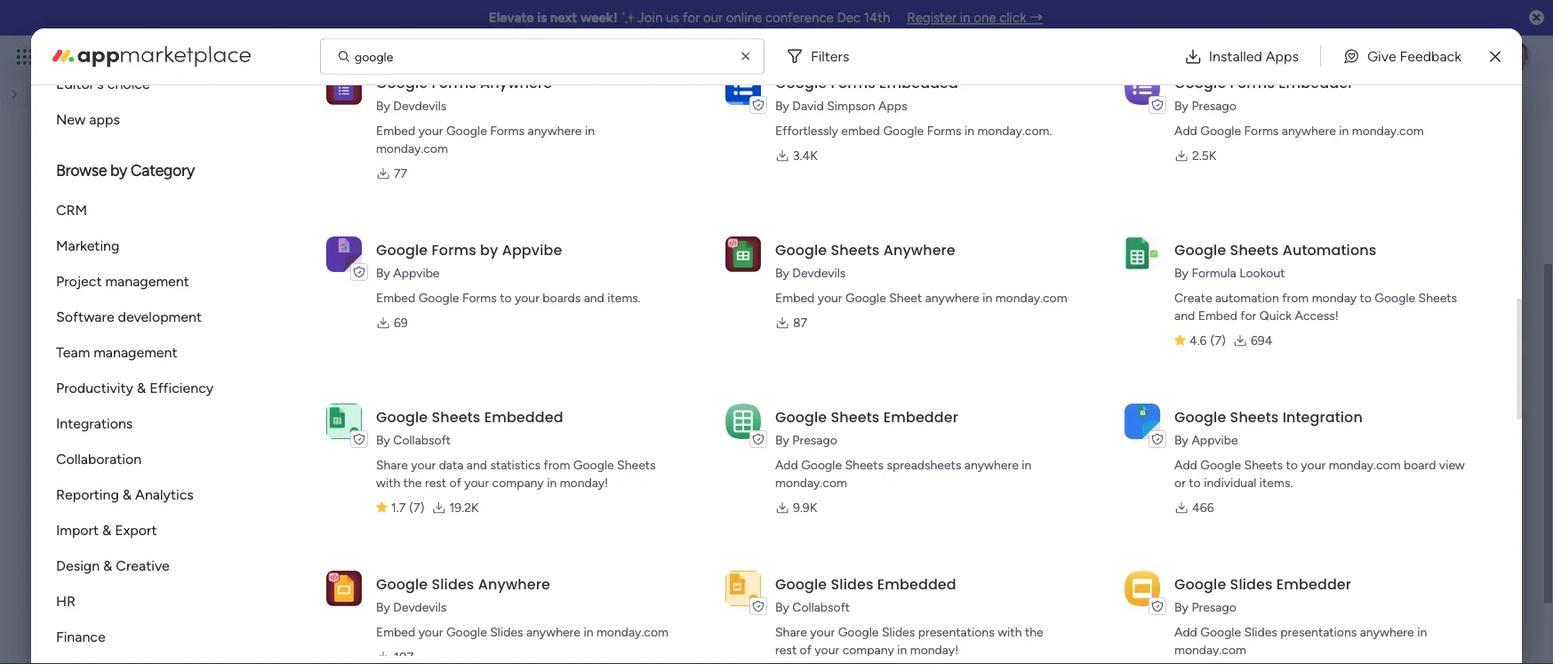Task type: vqa. For each thing, say whether or not it's contained in the screenshot.


Task type: locate. For each thing, give the bounding box(es) containing it.
started
[[1360, 407, 1401, 422]]

1 horizontal spatial share
[[776, 625, 808, 640]]

google inside the add google sheets spreadsheets anywhere in monday.com
[[802, 458, 842, 473]]

1 vertical spatial from
[[544, 458, 570, 473]]

forms down notifications icon
[[1231, 73, 1275, 93]]

export
[[115, 522, 157, 539]]

embedded inside google sheets embedded by collabsoft
[[484, 407, 564, 427]]

sheets up individual
[[1245, 458, 1284, 473]]

templates right explore
[[1370, 298, 1433, 315]]

plans
[[335, 49, 365, 64]]

0 vertical spatial and
[[584, 291, 605, 306]]

monday
[[79, 47, 140, 67], [1313, 291, 1357, 306]]

by for google sheets anywhere
[[776, 266, 790, 281]]

sheets up lookout
[[1231, 240, 1279, 260]]

embed
[[842, 124, 881, 139]]

collabsoft inside google sheets embedded by collabsoft
[[393, 433, 451, 448]]

share down google slides embedded by collabsoft
[[776, 625, 808, 640]]

0 vertical spatial share
[[376, 458, 408, 473]]

slides down the google slides embedder by presago
[[1245, 625, 1278, 640]]

creative
[[116, 558, 170, 575]]

2 vertical spatial embedded
[[878, 575, 957, 595]]

import & export
[[56, 522, 157, 539]]

forms down google forms embedder by presago on the right top of page
[[1245, 124, 1279, 139]]

0 vertical spatial company
[[492, 476, 544, 491]]

2 vertical spatial with
[[998, 625, 1022, 640]]

sales
[[1362, 577, 1391, 592]]

anywhere for google sheets anywhere
[[926, 291, 980, 306]]

0 vertical spatial collabsoft
[[393, 433, 451, 448]]

apps image
[[1359, 48, 1377, 66]]

learn down getting
[[1313, 427, 1344, 442]]

sheets inside add google sheets to your monday.com board view or to individual items.
[[1245, 458, 1284, 473]]

& up export
[[123, 487, 132, 503]]

share up to
[[376, 458, 408, 473]]

0 horizontal spatial monday!
[[560, 476, 609, 491]]

>
[[244, 69, 251, 84]]

top
[[748, 491, 769, 507]]

embed for google forms anywhere
[[376, 124, 416, 139]]

add inside the add google sheets spreadsheets anywhere in monday.com
[[776, 458, 799, 473]]

search everything image
[[1403, 48, 1420, 66]]

forms up embed your google forms anywhere in monday.com
[[432, 73, 477, 93]]

embedder inside google forms embedder by presago
[[1279, 73, 1354, 93]]

anywhere up embed your google sheet anywhere in monday.com
[[884, 240, 956, 260]]

give feedback
[[1368, 48, 1462, 65]]

sheets up data
[[432, 407, 481, 427]]

next
[[550, 10, 578, 26]]

to right or
[[1189, 476, 1201, 491]]

1 vertical spatial for
[[1241, 309, 1257, 324]]

updates
[[655, 471, 703, 487], [436, 491, 484, 507]]

& for productivity
[[137, 380, 146, 397]]

google inside "google sheets anywhere by devdevils"
[[776, 240, 827, 260]]

automation
[[1216, 291, 1280, 306]]

1.7 (7)
[[391, 501, 425, 516]]

embedder for google forms embedder
[[1279, 73, 1354, 93]]

2.5k
[[1193, 149, 1217, 164]]

1 vertical spatial templates
[[1370, 298, 1433, 315]]

templates down the workflow
[[1334, 259, 1398, 276]]

anywhere inside google forms anywhere by devdevils
[[480, 73, 553, 93]]

workspaces
[[144, 564, 232, 583]]

by inside google forms by appvibe by appvibe
[[376, 266, 390, 281]]

embed up 69
[[376, 291, 416, 306]]

1 vertical spatial presago
[[793, 433, 838, 448]]

0 vertical spatial presago
[[1192, 99, 1237, 114]]

0 horizontal spatial and
[[467, 458, 487, 473]]

forms left monday.com.
[[927, 124, 962, 139]]

embed for google forms by appvibe
[[376, 291, 416, 306]]

2 horizontal spatial of
[[838, 491, 850, 507]]

learn for learn & get inspired
[[1243, 355, 1278, 372]]

contact sales
[[1313, 577, 1391, 592]]

updates up filter
[[655, 471, 703, 487]]

2 horizontal spatial with
[[1457, 237, 1485, 254]]

no unread updates to revisit updates you've already read, change the filter at the top left corner of your feed.
[[379, 471, 914, 507]]

with inside the share your google slides presentations with the rest of your company in monday!
[[998, 625, 1022, 640]]

of down google slides embedded by collabsoft
[[800, 643, 812, 658]]

contact
[[1313, 577, 1360, 592]]

google forms by appvibe by appvibe
[[376, 240, 562, 281]]

getting
[[1313, 407, 1357, 422]]

with
[[1457, 237, 1485, 254], [376, 476, 400, 491], [998, 625, 1022, 640]]

and right boards
[[584, 291, 605, 306]]

1 vertical spatial and
[[1175, 309, 1196, 324]]

software
[[56, 309, 114, 326]]

app logo image
[[326, 70, 362, 105], [726, 70, 761, 105], [1125, 70, 1161, 105], [326, 237, 362, 272], [726, 237, 761, 272], [1125, 237, 1161, 272], [326, 404, 362, 440], [726, 404, 761, 440], [1125, 404, 1161, 440], [326, 571, 362, 607], [726, 571, 761, 607], [1125, 571, 1161, 607]]

1 vertical spatial learn
[[1313, 427, 1344, 442]]

by for google forms anywhere
[[376, 99, 390, 114]]

appvibe up 69
[[393, 266, 440, 281]]

0 horizontal spatial by
[[110, 161, 127, 180]]

management up productivity & efficiency
[[94, 344, 178, 361]]

1 horizontal spatial by
[[480, 240, 498, 260]]

in inside embed your google forms anywhere in monday.com
[[585, 124, 595, 139]]

appvibe up embed google forms to your boards and items.
[[502, 240, 562, 260]]

0 horizontal spatial presentations
[[919, 625, 995, 640]]

google inside "google sheets embedder by presago"
[[776, 407, 827, 427]]

1 horizontal spatial collabsoft
[[793, 600, 850, 616]]

of down data
[[450, 476, 461, 491]]

0 vertical spatial from
[[1283, 291, 1309, 306]]

1 horizontal spatial with
[[998, 625, 1022, 640]]

1 vertical spatial embedder
[[884, 407, 959, 427]]

69
[[394, 316, 408, 331]]

collabsoft for slides
[[793, 600, 850, 616]]

embedder
[[1279, 73, 1354, 93], [884, 407, 959, 427], [1277, 575, 1352, 595]]

0 horizontal spatial of
[[450, 476, 461, 491]]

forms inside google forms embedder by presago
[[1231, 73, 1275, 93]]

explore templates button
[[1253, 288, 1499, 324]]

share for google sheets embedded
[[376, 458, 408, 473]]

no
[[589, 471, 607, 487]]

with inside "boost your workflow in minutes with ready-made templates"
[[1457, 237, 1485, 254]]

productivity
[[56, 380, 133, 397]]

share inside share your data and statistics from google sheets with the rest of your company in monday!
[[376, 458, 408, 473]]

slides up the share your google slides presentations with the rest of your company in monday!
[[831, 575, 874, 595]]

reporting
[[56, 487, 119, 503]]

1 horizontal spatial presentations
[[1281, 625, 1358, 640]]

for down automation
[[1241, 309, 1257, 324]]

company inside share your data and statistics from google sheets with the rest of your company in monday!
[[492, 476, 544, 491]]

1 vertical spatial collabsoft
[[793, 600, 850, 616]]

devdevils for sheets
[[793, 266, 846, 281]]

finance
[[56, 629, 106, 646]]

management for work management > main workspace
[[167, 69, 241, 84]]

embedded for google sheets embedded
[[484, 407, 564, 427]]

2 horizontal spatial appvibe
[[1192, 433, 1239, 448]]

embed down google slides anywhere by devdevils
[[376, 625, 416, 640]]

forms down google forms anywhere by devdevils
[[490, 124, 525, 139]]

presago inside google forms embedder by presago
[[1192, 99, 1237, 114]]

0 vertical spatial items.
[[608, 291, 641, 306]]

1 presentations from the left
[[919, 625, 995, 640]]

by inside "google sheets embedder by presago"
[[776, 433, 790, 448]]

updates down data
[[436, 491, 484, 507]]

devdevils inside google slides anywhere by devdevils
[[393, 600, 447, 616]]

by inside google slides anywhere by devdevils
[[376, 600, 390, 616]]

google
[[376, 73, 428, 93], [776, 73, 827, 93], [1175, 73, 1227, 93], [446, 124, 487, 139], [884, 124, 924, 139], [1201, 124, 1242, 139], [376, 240, 428, 260], [776, 240, 827, 260], [1175, 240, 1227, 260], [419, 291, 459, 306], [846, 291, 887, 306], [1375, 291, 1416, 306], [376, 407, 428, 427], [776, 407, 827, 427], [1175, 407, 1227, 427], [574, 458, 614, 473], [802, 458, 842, 473], [1201, 458, 1242, 473], [376, 575, 428, 595], [776, 575, 827, 595], [1175, 575, 1227, 595], [446, 625, 487, 640], [838, 625, 879, 640], [1201, 625, 1242, 640]]

from up the already
[[544, 458, 570, 473]]

for right "us"
[[683, 10, 700, 26]]

0 vertical spatial with
[[1457, 237, 1485, 254]]

& left 'efficiency' on the left of page
[[137, 380, 146, 397]]

google inside add google sheets to your monday.com board view or to individual items.
[[1201, 458, 1242, 473]]

monday up access!
[[1313, 291, 1357, 306]]

anywhere up embed your google slides anywhere in monday.com
[[478, 575, 550, 595]]

1 horizontal spatial from
[[1283, 291, 1309, 306]]

company down statistics
[[492, 476, 544, 491]]

2 horizontal spatial and
[[1175, 309, 1196, 324]]

0 horizontal spatial updates
[[436, 491, 484, 507]]

by inside google sheets embedded by collabsoft
[[376, 433, 390, 448]]

2 vertical spatial embedder
[[1277, 575, 1352, 595]]

2 vertical spatial devdevils
[[393, 600, 447, 616]]

apps right notifications icon
[[1266, 48, 1299, 65]]

by for google sheets embedder
[[776, 433, 790, 448]]

sheets up change
[[617, 458, 656, 473]]

1.7
[[391, 501, 406, 516]]

feedback
[[1401, 48, 1462, 65]]

monday!
[[560, 476, 609, 491], [911, 643, 959, 658]]

0 vertical spatial for
[[683, 10, 700, 26]]

analytics
[[135, 487, 194, 503]]

2 vertical spatial and
[[467, 458, 487, 473]]

& left my
[[103, 558, 112, 575]]

1 horizontal spatial and
[[584, 291, 605, 306]]

share for google slides embedded
[[776, 625, 808, 640]]

0 vertical spatial work
[[144, 47, 176, 67]]

forms up embed google forms to your boards and items.
[[432, 240, 477, 260]]

add google sheets spreadsheets anywhere in monday.com
[[776, 458, 1032, 491]]

google inside the google slides embedder by presago
[[1175, 575, 1227, 595]]

presago inside the google slides embedder by presago
[[1192, 600, 1237, 616]]

2 presentations from the left
[[1281, 625, 1358, 640]]

devdevils inside "google sheets anywhere by devdevils"
[[793, 266, 846, 281]]

0 horizontal spatial collabsoft
[[393, 433, 451, 448]]

items. right boards
[[608, 291, 641, 306]]

&
[[1282, 355, 1291, 372], [137, 380, 146, 397], [123, 487, 132, 503], [102, 522, 111, 539], [103, 558, 112, 575]]

add for google forms embedder
[[1175, 124, 1198, 139]]

register in one click → link
[[907, 10, 1043, 26]]

(7) right "1.7"
[[409, 501, 425, 516]]

1 horizontal spatial monday!
[[911, 643, 959, 658]]

1 vertical spatial by
[[480, 240, 498, 260]]

browse by category
[[56, 161, 195, 180]]

monday up 'apps'
[[79, 47, 140, 67]]

embedder up spreadsheets
[[884, 407, 959, 427]]

1 horizontal spatial company
[[843, 643, 895, 658]]

slides up 'add google slides presentations anywhere in monday.com'
[[1231, 575, 1273, 595]]

google inside google forms by appvibe by appvibe
[[376, 240, 428, 260]]

1 horizontal spatial updates
[[655, 471, 703, 487]]

& left export
[[102, 522, 111, 539]]

embedder down invite members "icon"
[[1279, 73, 1354, 93]]

by up embed google forms to your boards and items.
[[480, 240, 498, 260]]

by right browse
[[110, 161, 127, 180]]

monday! inside share your data and statistics from google sheets with the rest of your company in monday!
[[560, 476, 609, 491]]

apps marketplace image
[[52, 46, 251, 67]]

category
[[131, 161, 195, 180]]

(7) right 4.6 in the right of the page
[[1211, 334, 1226, 349]]

add up left
[[776, 458, 799, 473]]

1 vertical spatial monday!
[[911, 643, 959, 658]]

google inside google sheets automations by formula lookout
[[1175, 240, 1227, 260]]

by for google forms embedded
[[776, 99, 790, 114]]

anywhere inside 'add google slides presentations anywhere in monday.com'
[[1361, 625, 1415, 640]]

sheets down "google sheets embedder by presago"
[[845, 458, 884, 473]]

2 vertical spatial anywhere
[[478, 575, 550, 595]]

add up or
[[1175, 458, 1198, 473]]

1 horizontal spatial apps
[[1266, 48, 1299, 65]]

and right data
[[467, 458, 487, 473]]

slides inside the share your google slides presentations with the rest of your company in monday!
[[882, 625, 915, 640]]

1 vertical spatial embedded
[[484, 407, 564, 427]]

0 vertical spatial templates
[[1334, 259, 1398, 276]]

1 vertical spatial items.
[[1260, 476, 1294, 491]]

embedded inside google forms embedded by david simpson apps
[[880, 73, 959, 93]]

1 vertical spatial company
[[843, 643, 895, 658]]

works
[[1449, 427, 1481, 442]]

0 horizontal spatial learn
[[1243, 355, 1278, 372]]

anywhere inside google slides anywhere by devdevils
[[478, 575, 550, 595]]

one
[[974, 10, 997, 26]]

by inside google forms embedded by david simpson apps
[[776, 99, 790, 114]]

slides
[[432, 575, 475, 595], [831, 575, 874, 595], [1231, 575, 1273, 595], [490, 625, 523, 640], [882, 625, 915, 640], [1245, 625, 1278, 640]]

sheets inside google sheets embedded by collabsoft
[[432, 407, 481, 427]]

integration
[[1283, 407, 1363, 427]]

monday inside create automation from monday to google sheets and embed for quick access!
[[1313, 291, 1357, 306]]

automations
[[1283, 240, 1377, 260]]

get
[[1294, 355, 1316, 372]]

anywhere inside embed your google forms anywhere in monday.com
[[528, 124, 582, 139]]

google inside google forms anywhere by devdevils
[[376, 73, 428, 93]]

0 vertical spatial embedder
[[1279, 73, 1354, 93]]

0 vertical spatial embedded
[[880, 73, 959, 93]]

from
[[1283, 291, 1309, 306], [544, 458, 570, 473]]

0 horizontal spatial company
[[492, 476, 544, 491]]

import
[[56, 522, 99, 539]]

marketing
[[56, 237, 120, 254]]

1 horizontal spatial (7)
[[1211, 334, 1226, 349]]

monday! left unread
[[560, 476, 609, 491]]

0 vertical spatial devdevils
[[393, 99, 447, 114]]

to down "boost your workflow in minutes with ready-made templates"
[[1360, 291, 1372, 306]]

by inside google sheets integration by appvibe
[[1175, 433, 1189, 448]]

apps up the effortlessly embed google forms in monday.com.
[[879, 99, 908, 114]]

contact sales element
[[1243, 559, 1509, 630]]

from up quick
[[1283, 291, 1309, 306]]

work down apps marketplace image
[[137, 69, 164, 84]]

monday! down google slides embedded by collabsoft
[[911, 643, 959, 658]]

presago for slides
[[1192, 600, 1237, 616]]

design & creative
[[56, 558, 170, 575]]

management
[[179, 47, 276, 67], [167, 69, 241, 84], [105, 273, 189, 290], [94, 344, 178, 361]]

0 horizontal spatial appvibe
[[393, 266, 440, 281]]

1 vertical spatial apps
[[879, 99, 908, 114]]

forms up simpson
[[831, 73, 876, 93]]

add up the 2.5k
[[1175, 124, 1198, 139]]

0 vertical spatial rest
[[425, 476, 447, 491]]

made
[[1295, 259, 1330, 276]]

sheets down the minutes
[[1419, 291, 1458, 306]]

embedded up statistics
[[484, 407, 564, 427]]

0 horizontal spatial share
[[376, 458, 408, 473]]

statistics
[[490, 458, 541, 473]]

embed for google sheets anywhere
[[776, 291, 815, 306]]

help image
[[1442, 48, 1460, 66]]

revisit
[[396, 491, 432, 507]]

sheets up embed your google sheet anywhere in monday.com
[[831, 240, 880, 260]]

anywhere for google sheets embedder
[[965, 458, 1019, 473]]

embed up 77 at the left top
[[376, 124, 416, 139]]

1 vertical spatial appvibe
[[393, 266, 440, 281]]

of inside the share your google slides presentations with the rest of your company in monday!
[[800, 643, 812, 658]]

1 horizontal spatial for
[[1241, 309, 1257, 324]]

google
[[355, 49, 393, 64]]

your
[[419, 124, 443, 139], [1294, 237, 1322, 254], [515, 291, 540, 306], [818, 291, 843, 306], [411, 458, 436, 473], [1302, 458, 1326, 473], [465, 476, 489, 491], [854, 491, 880, 507], [419, 625, 443, 640], [811, 625, 835, 640], [815, 643, 840, 658]]

1 horizontal spatial of
[[800, 643, 812, 658]]

by inside the google slides embedder by presago
[[1175, 600, 1189, 616]]

1 vertical spatial (7)
[[409, 501, 425, 516]]

1 vertical spatial share
[[776, 625, 808, 640]]

1 vertical spatial monday
[[1313, 291, 1357, 306]]

in inside the share your google slides presentations with the rest of your company in monday!
[[898, 643, 907, 658]]

1 vertical spatial rest
[[776, 643, 797, 658]]

by for google forms embedder
[[1175, 99, 1189, 114]]

0 vertical spatial apps
[[1266, 48, 1299, 65]]

& left the get
[[1282, 355, 1291, 372]]

slides down google slides embedded by collabsoft
[[882, 625, 915, 640]]

anywhere up embed your google forms anywhere in monday.com
[[480, 73, 553, 93]]

add for google slides embedder
[[1175, 625, 1198, 640]]

by for google sheets embedded
[[376, 433, 390, 448]]

1 vertical spatial updates
[[436, 491, 484, 507]]

1 horizontal spatial monday
[[1313, 291, 1357, 306]]

monday.com inside getting started element
[[1374, 427, 1446, 442]]

embedded up the effortlessly embed google forms in monday.com.
[[880, 73, 959, 93]]

0 horizontal spatial (7)
[[409, 501, 425, 516]]

77
[[394, 166, 407, 181]]

embed inside embed your google forms anywhere in monday.com
[[376, 124, 416, 139]]

1 vertical spatial devdevils
[[793, 266, 846, 281]]

sheets
[[831, 240, 880, 260], [1231, 240, 1279, 260], [1419, 291, 1458, 306], [432, 407, 481, 427], [831, 407, 880, 427], [1231, 407, 1279, 427], [617, 458, 656, 473], [845, 458, 884, 473], [1245, 458, 1284, 473]]

week!
[[581, 10, 618, 26]]

0 vertical spatial learn
[[1243, 355, 1278, 372]]

0 horizontal spatial apps
[[879, 99, 908, 114]]

& for reporting
[[123, 487, 132, 503]]

slides down 19.2k
[[432, 575, 475, 595]]

anywhere
[[480, 73, 553, 93], [884, 240, 956, 260], [478, 575, 550, 595]]

appvibe up individual
[[1192, 433, 1239, 448]]

1 horizontal spatial learn
[[1313, 427, 1344, 442]]

anywhere for google sheets anywhere
[[884, 240, 956, 260]]

the inside share your data and statistics from google sheets with the rest of your company in monday!
[[404, 476, 422, 491]]

add google sheets to your monday.com board view or to individual items.
[[1175, 458, 1466, 491]]

(7)
[[1211, 334, 1226, 349], [409, 501, 425, 516]]

learn
[[1243, 355, 1278, 372], [1313, 427, 1344, 442]]

2 vertical spatial presago
[[1192, 600, 1237, 616]]

forms inside google forms by appvibe by appvibe
[[432, 240, 477, 260]]

lottie animation element
[[379, 185, 663, 469]]

learn down the 694
[[1243, 355, 1278, 372]]

items. right individual
[[1260, 476, 1294, 491]]

team
[[56, 344, 90, 361]]

0 vertical spatial monday!
[[560, 476, 609, 491]]

sheets up the add google sheets spreadsheets anywhere in monday.com
[[831, 407, 880, 427]]

embed up 4.6 (7)
[[1199, 309, 1238, 324]]

work
[[144, 47, 176, 67], [137, 69, 164, 84]]

0 vertical spatial (7)
[[1211, 334, 1226, 349]]

and inside create automation from monday to google sheets and embed for quick access!
[[1175, 309, 1196, 324]]

1 vertical spatial with
[[376, 476, 400, 491]]

1 horizontal spatial appvibe
[[502, 240, 562, 260]]

from inside share your data and statistics from google sheets with the rest of your company in monday!
[[544, 458, 570, 473]]

1 horizontal spatial items.
[[1260, 476, 1294, 491]]

0 vertical spatial appvibe
[[502, 240, 562, 260]]

1 vertical spatial anywhere
[[884, 240, 956, 260]]

add down the google slides embedder by presago
[[1175, 625, 1198, 640]]

1 horizontal spatial rest
[[776, 643, 797, 658]]

installed
[[1209, 48, 1263, 65]]

management up 'development'
[[105, 273, 189, 290]]

0 vertical spatial anywhere
[[480, 73, 553, 93]]

anywhere inside "google sheets anywhere by devdevils"
[[884, 240, 956, 260]]

learn inside getting started element
[[1313, 427, 1344, 442]]

in inside share your data and statistics from google sheets with the rest of your company in monday!
[[547, 476, 557, 491]]

inbox image
[[1281, 48, 1299, 66]]

0 vertical spatial updates
[[655, 471, 703, 487]]

embedded for google forms embedded
[[880, 73, 959, 93]]

0 horizontal spatial with
[[376, 476, 400, 491]]

embedder up 'add google slides presentations anywhere in monday.com'
[[1277, 575, 1352, 595]]

work up "work management > main workspace"
[[144, 47, 176, 67]]

to down google sheets integration by appvibe
[[1287, 458, 1298, 473]]

monday.com inside 'add google slides presentations anywhere in monday.com'
[[1175, 643, 1247, 658]]

anywhere for google forms anywhere
[[480, 73, 553, 93]]

collabsoft inside google slides embedded by collabsoft
[[793, 600, 850, 616]]

0 horizontal spatial monday
[[79, 47, 140, 67]]

management down monday work management on the top of the page
[[167, 69, 241, 84]]

sheets left integration
[[1231, 407, 1279, 427]]

google sheets anywhere by devdevils
[[776, 240, 956, 281]]

0 horizontal spatial rest
[[425, 476, 447, 491]]

collaboration
[[56, 451, 142, 468]]

embedder inside "google sheets embedder by presago"
[[884, 407, 959, 427]]

0 horizontal spatial from
[[544, 458, 570, 473]]

and down create
[[1175, 309, 1196, 324]]

items.
[[608, 291, 641, 306], [1260, 476, 1294, 491]]

share your google slides presentations with the rest of your company in monday!
[[776, 625, 1044, 658]]

embed up 87
[[776, 291, 815, 306]]

embedded up the share your google slides presentations with the rest of your company in monday!
[[878, 575, 957, 595]]

presago
[[1192, 99, 1237, 114], [793, 433, 838, 448], [1192, 600, 1237, 616]]

is
[[537, 10, 547, 26]]

anywhere for google forms anywhere
[[528, 124, 582, 139]]

to inside create automation from monday to google sheets and embed for quick access!
[[1360, 291, 1372, 306]]

presago inside "google sheets embedder by presago"
[[793, 433, 838, 448]]

add for google sheets integration
[[1175, 458, 1198, 473]]

google sheets integration by appvibe
[[1175, 407, 1363, 448]]

company down google slides embedded by collabsoft
[[843, 643, 895, 658]]

of right "corner"
[[838, 491, 850, 507]]

2 vertical spatial appvibe
[[1192, 433, 1239, 448]]

templates image image
[[1259, 98, 1493, 221]]

devdevils
[[393, 99, 447, 114], [793, 266, 846, 281], [393, 600, 447, 616]]



Task type: describe. For each thing, give the bounding box(es) containing it.
david
[[793, 99, 824, 114]]

click
[[1000, 10, 1027, 26]]

terry turtle image
[[1504, 43, 1533, 71]]

forms down google forms by appvibe by appvibe at the top of page
[[462, 291, 497, 306]]

694
[[1251, 334, 1273, 349]]

& for learn
[[1282, 355, 1291, 372]]

learn & get inspired
[[1243, 355, 1370, 372]]

google slides embedder by presago
[[1175, 575, 1352, 616]]

ready-
[[1253, 259, 1295, 276]]

apps inside button
[[1266, 48, 1299, 65]]

rest inside share your data and statistics from google sheets with the rest of your company in monday!
[[425, 476, 447, 491]]

add google slides presentations anywhere in monday.com
[[1175, 625, 1428, 658]]

presago for forms
[[1192, 99, 1237, 114]]

sheets inside share your data and statistics from google sheets with the rest of your company in monday!
[[617, 458, 656, 473]]

and inside share your data and statistics from google sheets with the rest of your company in monday!
[[467, 458, 487, 473]]

monday.com inside the add google sheets spreadsheets anywhere in monday.com
[[776, 476, 848, 491]]

1 vertical spatial work
[[137, 69, 164, 84]]

anywhere for google slides anywhere
[[527, 625, 581, 640]]

& for design
[[103, 558, 112, 575]]

lookout
[[1240, 266, 1286, 281]]

management for team management
[[94, 344, 178, 361]]

slides inside google slides embedded by collabsoft
[[831, 575, 874, 595]]

for inside create automation from monday to google sheets and embed for quick access!
[[1241, 309, 1257, 324]]

register
[[907, 10, 957, 26]]

19.2k
[[450, 501, 479, 516]]

google inside share your data and statistics from google sheets with the rest of your company in monday!
[[574, 458, 614, 473]]

notifications image
[[1242, 48, 1259, 66]]

apps inside google forms embedded by david simpson apps
[[879, 99, 908, 114]]

forms inside google forms embedded by david simpson apps
[[831, 73, 876, 93]]

apps
[[89, 111, 120, 128]]

slides down google slides anywhere by devdevils
[[490, 625, 523, 640]]

help
[[1418, 619, 1450, 637]]

board
[[1404, 458, 1437, 473]]

appvibe inside google sheets integration by appvibe
[[1192, 433, 1239, 448]]

how
[[1347, 427, 1370, 442]]

conference
[[766, 10, 834, 26]]

dapulse x slim image
[[1491, 46, 1501, 67]]

embed google forms to your boards and items.
[[376, 291, 641, 306]]

embed your google sheet anywhere in monday.com
[[776, 291, 1068, 306]]

inspired
[[1319, 355, 1370, 372]]

monday! inside the share your google slides presentations with the rest of your company in monday!
[[911, 643, 959, 658]]

with inside share your data and statistics from google sheets with the rest of your company in monday!
[[376, 476, 400, 491]]

sheets inside "google sheets embedder by presago"
[[831, 407, 880, 427]]

with for boost your workflow in minutes with ready-made templates
[[1457, 237, 1485, 254]]

data
[[439, 458, 464, 473]]

google inside google forms embedder by presago
[[1175, 73, 1227, 93]]

0 horizontal spatial for
[[683, 10, 700, 26]]

3.4k
[[793, 149, 818, 164]]

software development
[[56, 309, 202, 326]]

learn for learn how monday.com works
[[1313, 427, 1344, 442]]

slides inside 'add google slides presentations anywhere in monday.com'
[[1245, 625, 1278, 640]]

by for google slides anywhere
[[376, 600, 390, 616]]

google forms embedded by david simpson apps
[[776, 73, 959, 114]]

slides inside google slides anywhere by devdevils
[[432, 575, 475, 595]]

give feedback button
[[1329, 39, 1476, 74]]

0 vertical spatial monday
[[79, 47, 140, 67]]

see plans
[[311, 49, 365, 64]]

our
[[704, 10, 723, 26]]

efficiency
[[150, 380, 214, 397]]

9.9k
[[793, 501, 818, 516]]

466
[[1193, 501, 1215, 516]]

explore
[[1319, 298, 1366, 315]]

monday work management
[[79, 47, 276, 67]]

add for google sheets embedder
[[776, 458, 799, 473]]

access!
[[1296, 309, 1339, 324]]

elevate
[[489, 10, 534, 26]]

monday.com inside add google sheets to your monday.com board view or to individual items.
[[1329, 458, 1401, 473]]

embedder for google sheets embedder
[[884, 407, 959, 427]]

by inside google forms by appvibe by appvibe
[[480, 240, 498, 260]]

by for google sheets integration
[[1175, 433, 1189, 448]]

embed your google forms anywhere in monday.com
[[376, 124, 595, 157]]

& for import
[[102, 522, 111, 539]]

filters
[[811, 48, 850, 65]]

of inside share your data and statistics from google sheets with the rest of your company in monday!
[[450, 476, 461, 491]]

spreadsheets
[[887, 458, 962, 473]]

sheets inside "google sheets anywhere by devdevils"
[[831, 240, 880, 260]]

boost
[[1253, 237, 1290, 254]]

(7) for google sheets automations
[[1211, 334, 1226, 349]]

create
[[1175, 291, 1213, 306]]

browse
[[56, 161, 107, 180]]

new
[[56, 111, 86, 128]]

main
[[254, 69, 281, 84]]

templates inside "boost your workflow in minutes with ready-made templates"
[[1334, 259, 1398, 276]]

my workspaces
[[117, 564, 232, 583]]

devdevils for forms
[[393, 99, 447, 114]]

corner
[[796, 491, 834, 507]]

embedded inside google slides embedded by collabsoft
[[878, 575, 957, 595]]

google inside google slides anywhere by devdevils
[[376, 575, 428, 595]]

embed your google slides anywhere in monday.com
[[376, 625, 669, 640]]

installed apps button
[[1170, 39, 1314, 74]]

to down google forms by appvibe by appvibe at the top of page
[[500, 291, 512, 306]]

already
[[530, 491, 573, 507]]

collabsoft for sheets
[[393, 433, 451, 448]]

dec
[[837, 10, 861, 26]]

rest inside the share your google slides presentations with the rest of your company in monday!
[[776, 643, 797, 658]]

effortlessly embed google forms in monday.com.
[[776, 124, 1053, 139]]

design
[[56, 558, 100, 575]]

of inside no unread updates to revisit updates you've already read, change the filter at the top left corner of your feed.
[[838, 491, 850, 507]]

google inside google sheets embedded by collabsoft
[[376, 407, 428, 427]]

(7) for google sheets embedded
[[409, 501, 425, 516]]

team management
[[56, 344, 178, 361]]

embedder inside the google slides embedder by presago
[[1277, 575, 1352, 595]]

items. inside add google sheets to your monday.com board view or to individual items.
[[1260, 476, 1294, 491]]

0 vertical spatial by
[[110, 161, 127, 180]]

invite members image
[[1320, 48, 1338, 66]]

→
[[1030, 10, 1043, 26]]

forms inside embed your google forms anywhere in monday.com
[[490, 124, 525, 139]]

4.6 (7)
[[1190, 334, 1226, 349]]

effortlessly
[[776, 124, 839, 139]]

filter
[[679, 491, 707, 507]]

google inside the share your google slides presentations with the rest of your company in monday!
[[838, 625, 879, 640]]

in inside 'add google slides presentations anywhere in monday.com'
[[1418, 625, 1428, 640]]

slides inside the google slides embedder by presago
[[1231, 575, 1273, 595]]

anywhere for google slides anywhere
[[478, 575, 550, 595]]

google inside create automation from monday to google sheets and embed for quick access!
[[1375, 291, 1416, 306]]

online
[[726, 10, 762, 26]]

sheet
[[890, 291, 923, 306]]

management up "work management > main workspace"
[[179, 47, 276, 67]]

embed inside create automation from monday to google sheets and embed for quick access!
[[1199, 309, 1238, 324]]

in inside "boost your workflow in minutes with ready-made templates"
[[1388, 237, 1399, 254]]

google inside google forms embedded by david simpson apps
[[776, 73, 827, 93]]

anywhere for google slides embedder
[[1361, 625, 1415, 640]]

presentations inside 'add google slides presentations anywhere in monday.com'
[[1281, 625, 1358, 640]]

templates inside button
[[1370, 298, 1433, 315]]

learn how monday.com works
[[1313, 427, 1481, 442]]

devdevils for slides
[[393, 600, 447, 616]]

embed for google slides anywhere
[[376, 625, 416, 640]]

select product image
[[16, 48, 34, 66]]

your inside embed your google forms anywhere in monday.com
[[419, 124, 443, 139]]

your inside "boost your workflow in minutes with ready-made templates"
[[1294, 237, 1322, 254]]

to
[[379, 491, 393, 507]]

sheets inside create automation from monday to google sheets and embed for quick access!
[[1419, 291, 1458, 306]]

by for google sheets automations
[[1175, 266, 1189, 281]]

from inside create automation from monday to google sheets and embed for quick access!
[[1283, 291, 1309, 306]]

sheets inside google sheets automations by formula lookout
[[1231, 240, 1279, 260]]

see plans button
[[287, 44, 373, 70]]

close my workspaces image
[[93, 563, 114, 585]]

presentations inside the share your google slides presentations with the rest of your company in monday!
[[919, 625, 995, 640]]

company inside the share your google slides presentations with the rest of your company in monday!
[[843, 643, 895, 658]]

the inside the share your google slides presentations with the rest of your company in monday!
[[1025, 625, 1044, 640]]

create automation from monday to google sheets and embed for quick access!
[[1175, 291, 1458, 324]]

feed.
[[883, 491, 914, 507]]

work management > main workspace link
[[107, 0, 356, 95]]

new apps
[[56, 111, 120, 128]]

installed apps
[[1209, 48, 1299, 65]]

0 horizontal spatial items.
[[608, 291, 641, 306]]

workspace
[[284, 69, 344, 84]]

monday.com inside embed your google forms anywhere in monday.com
[[376, 141, 448, 157]]

getting started
[[1313, 407, 1401, 422]]

google inside embed your google forms anywhere in monday.com
[[446, 124, 487, 139]]

google inside 'add google slides presentations anywhere in monday.com'
[[1201, 625, 1242, 640]]

google slides embedded by collabsoft
[[776, 575, 957, 616]]

with for share your google slides presentations with the rest of your company in monday!
[[998, 625, 1022, 640]]

your inside add google sheets to your monday.com board view or to individual items.
[[1302, 458, 1326, 473]]

view
[[1440, 458, 1466, 473]]

by inside google slides embedded by collabsoft
[[776, 600, 790, 616]]

google inside google sheets integration by appvibe
[[1175, 407, 1227, 427]]

development
[[118, 309, 202, 326]]

management for project management
[[105, 273, 189, 290]]

give feedback link
[[1329, 39, 1476, 74]]

productivity & efficiency
[[56, 380, 214, 397]]

google inside google slides embedded by collabsoft
[[776, 575, 827, 595]]

forms inside google forms anywhere by devdevils
[[432, 73, 477, 93]]

you've
[[487, 491, 526, 507]]

presago for sheets
[[793, 433, 838, 448]]

google sheets embedder by presago
[[776, 407, 959, 448]]

in inside the add google sheets spreadsheets anywhere in monday.com
[[1022, 458, 1032, 473]]

getting started element
[[1243, 389, 1509, 460]]

your inside no unread updates to revisit updates you've already read, change the filter at the top left corner of your feed.
[[854, 491, 880, 507]]

sheets inside the add google sheets spreadsheets anywhere in monday.com
[[845, 458, 884, 473]]

at
[[710, 491, 722, 507]]

sheets inside google sheets integration by appvibe
[[1231, 407, 1279, 427]]



